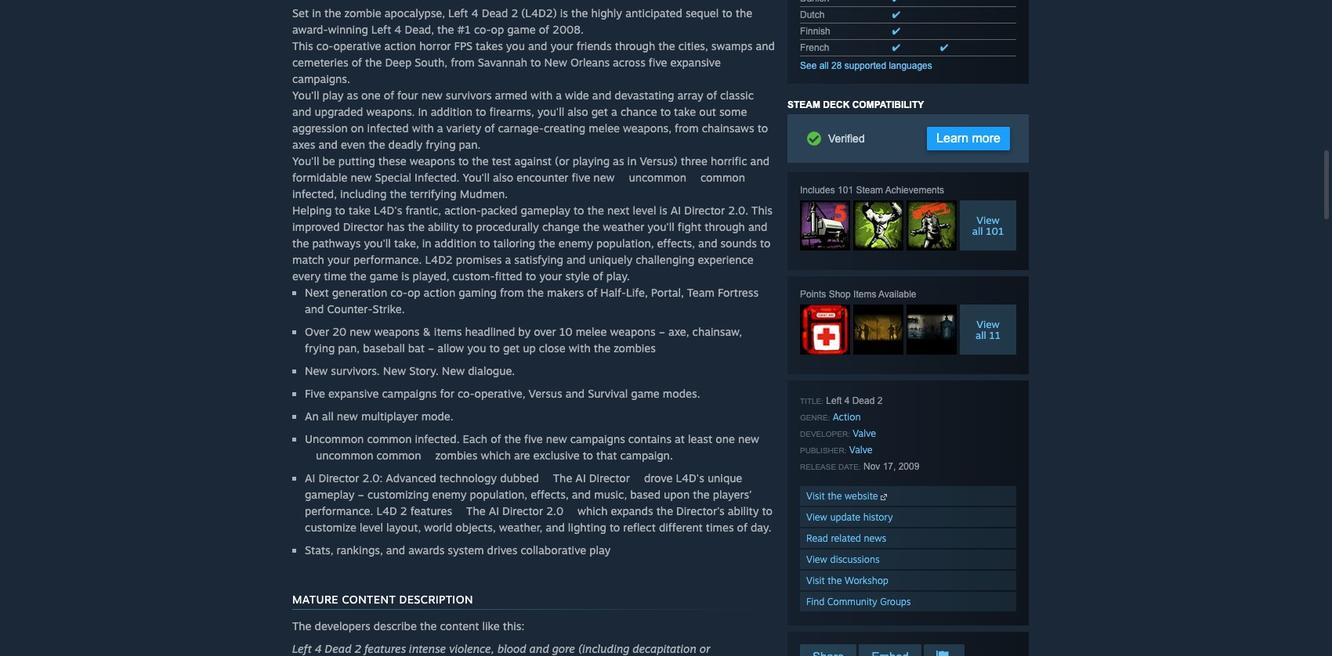 Task type: vqa. For each thing, say whether or not it's contained in the screenshot.
middle with
yes



Task type: describe. For each thing, give the bounding box(es) containing it.
that
[[596, 449, 617, 463]]

of left play.
[[593, 270, 603, 283]]

1 horizontal spatial this
[[752, 204, 773, 217]]

learn
[[937, 132, 969, 145]]

chance
[[621, 105, 657, 119]]

variety
[[446, 122, 481, 135]]

team
[[687, 286, 715, 300]]

✔ for french
[[892, 42, 900, 53]]

expands
[[611, 505, 653, 518]]

1 vertical spatial the
[[455, 505, 486, 518]]

and up be
[[319, 138, 338, 151]]

and up sounds
[[748, 220, 768, 234]]

1 vertical spatial expansive
[[328, 387, 379, 401]]

0 vertical spatial this
[[292, 39, 313, 53]]

1 vertical spatial play
[[590, 544, 611, 557]]

five
[[305, 387, 325, 401]]

play inside the set in the zombie apocalypse, left 4 dead 2 (l4d2) is the highly anticipated sequel to the award-winning left 4 dead, the #1 co-op game of 2008. this co-operative action horror fps takes you and your friends through the cities, swamps and cemeteries of the deep south, from savannah to new orleans across five expansive campaigns. you'll play as one of four new survivors armed with a wide and devastating array of classic and upgraded weapons. in addition to firearms, you'll also get a chance to take out some aggression on infected with a variety of carnage-creating melee weapons, from chainsaws to axes and even the deadly frying pan. you'll be putting these weapons to the test against (or playing as in versus) three horrific and formidable new special infected. you'll also encounter five new uncommon common infected, including the terrifying mudmen. helping to take l4d's frantic, action-packed gameplay to the next level is ai director 2.0. this improved director has the ability to procedurally change the weather you'll fight through and the pathways you'll take, in addition to tailoring the enemy population, effects, and sounds to match your performance. l4d2 promises a satisfying and uniquely challenging experience every time the game is played, custom-fitted to your style of play.
[[322, 89, 344, 102]]

performance. inside the set in the zombie apocalypse, left 4 dead 2 (l4d2) is the highly anticipated sequel to the award-winning left 4 dead, the #1 co-op game of 2008. this co-operative action horror fps takes you and your friends through the cities, swamps and cemeteries of the deep south, from savannah to new orleans across five expansive campaigns. you'll play as one of four new survivors armed with a wide and devastating array of classic and upgraded weapons. in addition to firearms, you'll also get a chance to take out some aggression on infected with a variety of carnage-creating melee weapons, from chainsaws to axes and even the deadly frying pan. you'll be putting these weapons to the test against (or playing as in versus) three horrific and formidable new special infected. you'll also encounter five new uncommon common infected, including the terrifying mudmen. helping to take l4d's frantic, action-packed gameplay to the next level is ai director 2.0. this improved director has the ability to procedurally change the weather you'll fight through and the pathways you'll take, in addition to tailoring the enemy population, effects, and sounds to match your performance. l4d2 promises a satisfying and uniquely challenging experience every time the game is played, custom-fitted to your style of play.
[[354, 253, 422, 267]]

action inside next generation co-op action gaming from the makers of half-life, portal, team fortress and counter-strike.
[[424, 286, 455, 300]]

level inside ai director 2.0: advanced technology dubbed the ai director drove l4d's unique gameplay – customizing enemy population, effects, and music, based upon the players' performance. l4d 2 features the ai director 2.0 which expands the director's ability to customize level layout, world objects, weather, and lighting to reflect different times of day.
[[360, 521, 383, 535]]

all for 28
[[819, 60, 829, 71]]

special
[[375, 171, 411, 184]]

and right versus
[[566, 387, 585, 401]]

to right chainsaws
[[758, 122, 768, 135]]

action link
[[833, 411, 861, 423]]

ai down exclusive
[[576, 472, 586, 485]]

get inside over 20 new weapons & items headlined by over 10 melee weapons – axe, chainsaw, frying pan, baseball bat – allow you to get up close with the zombies
[[503, 342, 520, 355]]

sounds
[[721, 237, 757, 250]]

cemeteries
[[292, 56, 348, 69]]

and up aggression
[[292, 105, 311, 119]]

and inside next generation co-op action gaming from the makers of half-life, portal, team fortress and counter-strike.
[[305, 303, 324, 316]]

effects, inside the set in the zombie apocalypse, left 4 dead 2 (l4d2) is the highly anticipated sequel to the award-winning left 4 dead, the #1 co-op game of 2008. this co-operative action horror fps takes you and your friends through the cities, swamps and cemeteries of the deep south, from savannah to new orleans across five expansive campaigns. you'll play as one of four new survivors armed with a wide and devastating array of classic and upgraded weapons. in addition to firearms, you'll also get a chance to take out some aggression on infected with a variety of carnage-creating melee weapons, from chainsaws to axes and even the deadly frying pan. you'll be putting these weapons to the test against (or playing as in versus) three horrific and formidable new special infected. you'll also encounter five new uncommon common infected, including the terrifying mudmen. helping to take l4d's frantic, action-packed gameplay to the next level is ai director 2.0. this improved director has the ability to procedurally change the weather you'll fight through and the pathways you'll take, in addition to tailoring the enemy population, effects, and sounds to match your performance. l4d2 promises a satisfying and uniquely challenging experience every time the game is played, custom-fitted to your style of play.
[[657, 237, 695, 250]]

1 horizontal spatial –
[[428, 342, 434, 355]]

to right sequel
[[722, 7, 733, 20]]

new up in
[[421, 89, 443, 102]]

1 vertical spatial addition
[[435, 237, 476, 250]]

0 horizontal spatial is
[[401, 270, 409, 283]]

view update history
[[806, 512, 893, 524]]

weapons.
[[366, 105, 415, 119]]

2 inside the left 4 dead 2 features intense violence, blood and gore (including decapitation or
[[355, 643, 361, 656]]

0 horizontal spatial campaigns
[[382, 387, 437, 401]]

deck
[[823, 100, 850, 111]]

1 vertical spatial in
[[627, 155, 637, 168]]

close
[[539, 342, 566, 355]]

of down operative
[[352, 56, 362, 69]]

0 vertical spatial is
[[560, 7, 568, 20]]

supported
[[845, 60, 886, 71]]

features inside the left 4 dead 2 features intense violence, blood and gore (including decapitation or
[[364, 643, 406, 656]]

and down (l4d2)
[[528, 39, 547, 53]]

intense
[[409, 643, 446, 656]]

action inside the set in the zombie apocalypse, left 4 dead 2 (l4d2) is the highly anticipated sequel to the award-winning left 4 dead, the #1 co-op game of 2008. this co-operative action horror fps takes you and your friends through the cities, swamps and cemeteries of the deep south, from savannah to new orleans across five expansive campaigns. you'll play as one of four new survivors armed with a wide and devastating array of classic and upgraded weapons. in addition to firearms, you'll also get a chance to take out some aggression on infected with a variety of carnage-creating melee weapons, from chainsaws to axes and even the deadly frying pan. you'll be putting these weapons to the test against (or playing as in versus) three horrific and formidable new special infected. you'll also encounter five new uncommon common infected, including the terrifying mudmen. helping to take l4d's frantic, action-packed gameplay to the next level is ai director 2.0. this improved director has the ability to procedurally change the weather you'll fight through and the pathways you'll take, in addition to tailoring the enemy population, effects, and sounds to match your performance. l4d2 promises a satisfying and uniquely challenging experience every time the game is played, custom-fitted to your style of play.
[[384, 39, 416, 53]]

strike.
[[373, 303, 405, 316]]

1 horizontal spatial you'll
[[537, 105, 564, 119]]

2 vertical spatial in
[[422, 237, 432, 250]]

level inside the set in the zombie apocalypse, left 4 dead 2 (l4d2) is the highly anticipated sequel to the award-winning left 4 dead, the #1 co-op game of 2008. this co-operative action horror fps takes you and your friends through the cities, swamps and cemeteries of the deep south, from savannah to new orleans across five expansive campaigns. you'll play as one of four new survivors armed with a wide and devastating array of classic and upgraded weapons. in addition to firearms, you'll also get a chance to take out some aggression on infected with a variety of carnage-creating melee weapons, from chainsaws to axes and even the deadly frying pan. you'll be putting these weapons to the test against (or playing as in versus) three horrific and formidable new special infected. you'll also encounter five new uncommon common infected, including the terrifying mudmen. helping to take l4d's frantic, action-packed gameplay to the next level is ai director 2.0. this improved director has the ability to procedurally change the weather you'll fight through and the pathways you'll take, in addition to tailoring the enemy population, effects, and sounds to match your performance. l4d2 promises a satisfying and uniquely challenging experience every time the game is played, custom-fitted to your style of play.
[[633, 204, 656, 217]]

director up pathways
[[343, 220, 384, 234]]

0 vertical spatial through
[[615, 39, 655, 53]]

0 vertical spatial addition
[[431, 105, 473, 119]]

a up fitted
[[505, 253, 511, 267]]

publisher:
[[800, 447, 847, 455]]

enemy inside ai director 2.0: advanced technology dubbed the ai director drove l4d's unique gameplay – customizing enemy population, effects, and music, based upon the players' performance. l4d 2 features the ai director 2.0 which expands the director's ability to customize level layout, world objects, weather, and lighting to reflect different times of day.
[[432, 488, 467, 502]]

drives
[[487, 544, 518, 557]]

1 vertical spatial you'll
[[292, 155, 319, 168]]

pan.
[[459, 138, 481, 151]]

frying inside the set in the zombie apocalypse, left 4 dead 2 (l4d2) is the highly anticipated sequel to the award-winning left 4 dead, the #1 co-op game of 2008. this co-operative action horror fps takes you and your friends through the cities, swamps and cemeteries of the deep south, from savannah to new orleans across five expansive campaigns. you'll play as one of four new survivors armed with a wide and devastating array of classic and upgraded weapons. in addition to firearms, you'll also get a chance to take out some aggression on infected with a variety of carnage-creating melee weapons, from chainsaws to axes and even the deadly frying pan. you'll be putting these weapons to the test against (or playing as in versus) three horrific and formidable new special infected. you'll also encounter five new uncommon common infected, including the terrifying mudmen. helping to take l4d's frantic, action-packed gameplay to the next level is ai director 2.0. this improved director has the ability to procedurally change the weather you'll fight through and the pathways you'll take, in addition to tailoring the enemy population, effects, and sounds to match your performance. l4d2 promises a satisfying and uniquely challenging experience every time the game is played, custom-fitted to your style of play.
[[426, 138, 456, 151]]

left down zombie on the top of page
[[371, 23, 391, 36]]

of up weapons.
[[384, 89, 394, 102]]

dead inside title: left 4 dead 2 genre: action developer: valve publisher: valve release date: nov 17, 2009
[[852, 396, 875, 407]]

2 inside the set in the zombie apocalypse, left 4 dead 2 (l4d2) is the highly anticipated sequel to the award-winning left 4 dead, the #1 co-op game of 2008. this co-operative action horror fps takes you and your friends through the cities, swamps and cemeteries of the deep south, from savannah to new orleans across five expansive campaigns. you'll play as one of four new survivors armed with a wide and devastating array of classic and upgraded weapons. in addition to firearms, you'll also get a chance to take out some aggression on infected with a variety of carnage-creating melee weapons, from chainsaws to axes and even the deadly frying pan. you'll be putting these weapons to the test against (or playing as in versus) three horrific and formidable new special infected. you'll also encounter five new uncommon common infected, including the terrifying mudmen. helping to take l4d's frantic, action-packed gameplay to the next level is ai director 2.0. this improved director has the ability to procedurally change the weather you'll fight through and the pathways you'll take, in addition to tailoring the enemy population, effects, and sounds to match your performance. l4d2 promises a satisfying and uniquely challenging experience every time the game is played, custom-fitted to your style of play.
[[511, 7, 518, 20]]

common
[[377, 449, 432, 463]]

has
[[387, 220, 405, 234]]

packed
[[481, 204, 518, 217]]

to down expands at bottom
[[610, 521, 620, 535]]

chainsaw,
[[692, 325, 742, 339]]

take,
[[394, 237, 419, 250]]

which inside uncommon common infected. each of the five new campaigns contains at least one new uncommon common zombies which are exclusive to that campaign.
[[481, 449, 511, 463]]

new down baseball
[[383, 365, 406, 378]]

weapons inside the set in the zombie apocalypse, left 4 dead 2 (l4d2) is the highly anticipated sequel to the award-winning left 4 dead, the #1 co-op game of 2008. this co-operative action horror fps takes you and your friends through the cities, swamps and cemeteries of the deep south, from savannah to new orleans across five expansive campaigns. you'll play as one of four new survivors armed with a wide and devastating array of classic and upgraded weapons. in addition to firearms, you'll also get a chance to take out some aggression on infected with a variety of carnage-creating melee weapons, from chainsaws to axes and even the deadly frying pan. you'll be putting these weapons to the test against (or playing as in versus) three horrific and formidable new special infected. you'll also encounter five new uncommon common infected, including the terrifying mudmen. helping to take l4d's frantic, action-packed gameplay to the next level is ai director 2.0. this improved director has the ability to procedurally change the weather you'll fight through and the pathways you'll take, in addition to tailoring the enemy population, effects, and sounds to match your performance. l4d2 promises a satisfying and uniquely challenging experience every time the game is played, custom-fitted to your style of play.
[[410, 155, 455, 168]]

points
[[800, 289, 826, 300]]

view for view all 11
[[977, 318, 1000, 331]]

director's
[[676, 505, 725, 518]]

the up generation
[[350, 270, 367, 283]]

gameplay inside the set in the zombie apocalypse, left 4 dead 2 (l4d2) is the highly anticipated sequel to the award-winning left 4 dead, the #1 co-op game of 2008. this co-operative action horror fps takes you and your friends through the cities, swamps and cemeteries of the deep south, from savannah to new orleans across five expansive campaigns. you'll play as one of four new survivors armed with a wide and devastating array of classic and upgraded weapons. in addition to firearms, you'll also get a chance to take out some aggression on infected with a variety of carnage-creating melee weapons, from chainsaws to axes and even the deadly frying pan. you'll be putting these weapons to the test against (or playing as in versus) three horrific and formidable new special infected. you'll also encounter five new uncommon common infected, including the terrifying mudmen. helping to take l4d's frantic, action-packed gameplay to the next level is ai director 2.0. this improved director has the ability to procedurally change the weather you'll fight through and the pathways you'll take, in addition to tailoring the enemy population, effects, and sounds to match your performance. l4d2 promises a satisfying and uniquely challenging experience every time the game is played, custom-fitted to your style of play.
[[521, 204, 571, 217]]

new down playing
[[594, 171, 615, 184]]

0 vertical spatial 101
[[838, 185, 854, 196]]

violence,
[[449, 643, 495, 656]]

playing
[[573, 155, 610, 168]]

infected
[[367, 122, 409, 135]]

of inside ai director 2.0: advanced technology dubbed the ai director drove l4d's unique gameplay – customizing enemy population, effects, and music, based upon the players' performance. l4d 2 features the ai director 2.0 which expands the director's ability to customize level layout, world objects, weather, and lighting to reflect different times of day.
[[737, 521, 748, 535]]

ability inside the set in the zombie apocalypse, left 4 dead 2 (l4d2) is the highly anticipated sequel to the award-winning left 4 dead, the #1 co-op game of 2008. this co-operative action horror fps takes you and your friends through the cities, swamps and cemeteries of the deep south, from savannah to new orleans across five expansive campaigns. you'll play as one of four new survivors armed with a wide and devastating array of classic and upgraded weapons. in addition to firearms, you'll also get a chance to take out some aggression on infected with a variety of carnage-creating melee weapons, from chainsaws to axes and even the deadly frying pan. you'll be putting these weapons to the test against (or playing as in versus) three horrific and formidable new special infected. you'll also encounter five new uncommon common infected, including the terrifying mudmen. helping to take l4d's frantic, action-packed gameplay to the next level is ai director 2.0. this improved director has the ability to procedurally change the weather you'll fight through and the pathways you'll take, in addition to tailoring the enemy population, effects, and sounds to match your performance. l4d2 promises a satisfying and uniquely challenging experience every time the game is played, custom-fitted to your style of play.
[[428, 220, 459, 234]]

left inside title: left 4 dead 2 genre: action developer: valve publisher: valve release date: nov 17, 2009
[[826, 396, 842, 407]]

0 vertical spatial with
[[531, 89, 553, 102]]

head honcho image
[[907, 201, 957, 251]]

2008.
[[553, 23, 584, 36]]

sequel
[[686, 7, 719, 20]]

campaign.
[[620, 449, 673, 463]]

left up #1 on the top of page
[[448, 7, 468, 20]]

verified
[[828, 132, 865, 145]]

axe,
[[669, 325, 689, 339]]

armed
[[495, 89, 528, 102]]

stats,
[[305, 544, 334, 557]]

with inside over 20 new weapons & items headlined by over 10 melee weapons – axe, chainsaw, frying pan, baseball bat – allow you to get up close with the zombies
[[569, 342, 591, 355]]

the down frantic,
[[408, 220, 425, 234]]

website
[[845, 491, 878, 502]]

to up day.
[[762, 505, 773, 518]]

l4d2
[[425, 253, 453, 267]]

the inside next generation co-op action gaming from the makers of half-life, portal, team fortress and counter-strike.
[[527, 286, 544, 300]]

swamps
[[711, 39, 753, 53]]

of up out
[[707, 89, 717, 102]]

every
[[292, 270, 321, 283]]

from inside next generation co-op action gaming from the makers of half-life, portal, team fortress and counter-strike.
[[500, 286, 524, 300]]

and right horrific
[[750, 155, 770, 168]]

2 inside ai director 2.0: advanced technology dubbed the ai director drove l4d's unique gameplay – customizing enemy population, effects, and music, based upon the players' performance. l4d 2 features the ai director 2.0 which expands the director's ability to customize level layout, world objects, weather, and lighting to reflect different times of day.
[[400, 505, 407, 518]]

ai inside the set in the zombie apocalypse, left 4 dead 2 (l4d2) is the highly anticipated sequel to the award-winning left 4 dead, the #1 co-op game of 2008. this co-operative action horror fps takes you and your friends through the cities, swamps and cemeteries of the deep south, from savannah to new orleans across five expansive campaigns. you'll play as one of four new survivors armed with a wide and devastating array of classic and upgraded weapons. in addition to firearms, you'll also get a chance to take out some aggression on infected with a variety of carnage-creating melee weapons, from chainsaws to axes and even the deadly frying pan. you'll be putting these weapons to the test against (or playing as in versus) three horrific and formidable new special infected. you'll also encounter five new uncommon common infected, including the terrifying mudmen. helping to take l4d's frantic, action-packed gameplay to the next level is ai director 2.0. this improved director has the ability to procedurally change the weather you'll fight through and the pathways you'll take, in addition to tailoring the enemy population, effects, and sounds to match your performance. l4d2 promises a satisfying and uniquely challenging experience every time the game is played, custom-fitted to your style of play.
[[671, 204, 681, 217]]

the up satisfying
[[539, 237, 555, 250]]

new up unique at the right of the page
[[738, 433, 759, 446]]

promises
[[456, 253, 502, 267]]

co- up takes
[[474, 23, 491, 36]]

this:
[[503, 620, 525, 633]]

to up change
[[574, 204, 584, 217]]

to right savannah
[[531, 56, 541, 69]]

op inside next generation co-op action gaming from the makers of half-life, portal, team fortress and counter-strike.
[[408, 286, 421, 300]]

and down 2.0
[[546, 521, 565, 535]]

the down infected
[[368, 138, 385, 151]]

experience
[[698, 253, 754, 267]]

dead inside the left 4 dead 2 features intense violence, blood and gore (including decapitation or
[[325, 643, 351, 656]]

2 horizontal spatial five
[[649, 56, 667, 69]]

french
[[800, 42, 829, 53]]

languages
[[889, 60, 932, 71]]

the right change
[[583, 220, 600, 234]]

performance. inside ai director 2.0: advanced technology dubbed the ai director drove l4d's unique gameplay – customizing enemy population, effects, and music, based upon the players' performance. l4d 2 features the ai director 2.0 which expands the director's ability to customize level layout, world objects, weather, and lighting to reflect different times of day.
[[305, 505, 373, 518]]

0 horizontal spatial from
[[451, 56, 475, 69]]

fight
[[678, 220, 702, 234]]

0 horizontal spatial steam
[[788, 100, 821, 111]]

director up the weather,
[[502, 505, 543, 518]]

to inside over 20 new weapons & items headlined by over 10 melee weapons – axe, chainsaw, frying pan, baseball bat – allow you to get up close with the zombies
[[489, 342, 500, 355]]

enemy inside the set in the zombie apocalypse, left 4 dead 2 (l4d2) is the highly anticipated sequel to the award-winning left 4 dead, the #1 co-op game of 2008. this co-operative action horror fps takes you and your friends through the cities, swamps and cemeteries of the deep south, from savannah to new orleans across five expansive campaigns. you'll play as one of four new survivors armed with a wide and devastating array of classic and upgraded weapons. in addition to firearms, you'll also get a chance to take out some aggression on infected with a variety of carnage-creating melee weapons, from chainsaws to axes and even the deadly frying pan. you'll be putting these weapons to the test against (or playing as in versus) three horrific and formidable new special infected. you'll also encounter five new uncommon common infected, including the terrifying mudmen. helping to take l4d's frantic, action-packed gameplay to the next level is ai director 2.0. this improved director has the ability to procedurally change the weather you'll fight through and the pathways you'll take, in addition to tailoring the enemy population, effects, and sounds to match your performance. l4d2 promises a satisfying and uniquely challenging experience every time the game is played, custom-fitted to your style of play.
[[559, 237, 593, 250]]

award-
[[292, 23, 328, 36]]

and down layout,
[[386, 544, 405, 557]]

each
[[463, 433, 488, 446]]

a left 'variety'
[[437, 122, 443, 135]]

visit the workshop link
[[800, 571, 1016, 591]]

groups
[[880, 596, 911, 608]]

to up promises
[[480, 237, 490, 250]]

the up director's
[[693, 488, 710, 502]]

available
[[879, 289, 917, 300]]

✔ for dutch
[[892, 9, 900, 20]]

infected.
[[415, 433, 460, 446]]

2 vertical spatial you'll
[[463, 171, 490, 184]]

port of scavenge image
[[800, 201, 850, 251]]

new up "including"
[[351, 171, 372, 184]]

find community groups
[[806, 596, 911, 608]]

like
[[482, 620, 500, 633]]

2 horizontal spatial you'll
[[648, 220, 675, 234]]

the up swamps
[[736, 7, 753, 20]]

putting
[[338, 155, 375, 168]]

a left wide
[[556, 89, 562, 102]]

0 vertical spatial your
[[551, 39, 573, 53]]

1 vertical spatial as
[[613, 155, 624, 168]]

mudmen.
[[460, 188, 508, 201]]

visit for visit the workshop
[[806, 575, 825, 587]]

baseball
[[363, 342, 405, 355]]

match
[[292, 253, 324, 267]]

co- inside next generation co-op action gaming from the makers of half-life, portal, team fortress and counter-strike.
[[391, 286, 408, 300]]

an
[[305, 410, 319, 423]]

1 vertical spatial your
[[327, 253, 350, 267]]

out
[[699, 105, 716, 119]]

against
[[515, 155, 552, 168]]

reflect
[[623, 521, 656, 535]]

2.0.
[[728, 204, 749, 217]]

one inside the set in the zombie apocalypse, left 4 dead 2 (l4d2) is the highly anticipated sequel to the award-winning left 4 dead, the #1 co-op game of 2008. this co-operative action horror fps takes you and your friends through the cities, swamps and cemeteries of the deep south, from savannah to new orleans across five expansive campaigns. you'll play as one of four new survivors armed with a wide and devastating array of classic and upgraded weapons. in addition to firearms, you'll also get a chance to take out some aggression on infected with a variety of carnage-creating melee weapons, from chainsaws to axes and even the deadly frying pan. you'll be putting these weapons to the test against (or playing as in versus) three horrific and formidable new special infected. you'll also encounter five new uncommon common infected, including the terrifying mudmen. helping to take l4d's frantic, action-packed gameplay to the next level is ai director 2.0. this improved director has the ability to procedurally change the weather you'll fight through and the pathways you'll take, in addition to tailoring the enemy population, effects, and sounds to match your performance. l4d2 promises a satisfying and uniquely challenging experience every time the game is played, custom-fitted to your style of play.
[[361, 89, 381, 102]]

1 horizontal spatial also
[[568, 105, 588, 119]]

10
[[559, 325, 573, 339]]

ai up objects, on the left bottom
[[489, 505, 499, 518]]

:health: image
[[800, 305, 850, 355]]

on
[[351, 122, 364, 135]]

(or
[[555, 155, 570, 168]]

the developers describe the content like this:
[[292, 620, 525, 633]]

melee inside the set in the zombie apocalypse, left 4 dead 2 (l4d2) is the highly anticipated sequel to the award-winning left 4 dead, the #1 co-op game of 2008. this co-operative action horror fps takes you and your friends through the cities, swamps and cemeteries of the deep south, from savannah to new orleans across five expansive campaigns. you'll play as one of four new survivors armed with a wide and devastating array of classic and upgraded weapons. in addition to firearms, you'll also get a chance to take out some aggression on infected with a variety of carnage-creating melee weapons, from chainsaws to axes and even the deadly frying pan. you'll be putting these weapons to the test against (or playing as in versus) three horrific and formidable new special infected. you'll also encounter five new uncommon common infected, including the terrifying mudmen. helping to take l4d's frantic, action-packed gameplay to the next level is ai director 2.0. this improved director has the ability to procedurally change the weather you'll fight through and the pathways you'll take, in addition to tailoring the enemy population, effects, and sounds to match your performance. l4d2 promises a satisfying and uniquely challenging experience every time the game is played, custom-fitted to your style of play.
[[589, 122, 620, 135]]

you inside the set in the zombie apocalypse, left 4 dead 2 (l4d2) is the highly anticipated sequel to the award-winning left 4 dead, the #1 co-op game of 2008. this co-operative action horror fps takes you and your friends through the cities, swamps and cemeteries of the deep south, from savannah to new orleans across five expansive campaigns. you'll play as one of four new survivors armed with a wide and devastating array of classic and upgraded weapons. in addition to firearms, you'll also get a chance to take out some aggression on infected with a variety of carnage-creating melee weapons, from chainsaws to axes and even the deadly frying pan. you'll be putting these weapons to the test against (or playing as in versus) three horrific and formidable new special infected. you'll also encounter five new uncommon common infected, including the terrifying mudmen. helping to take l4d's frantic, action-packed gameplay to the next level is ai director 2.0. this improved director has the ability to procedurally change the weather you'll fight through and the pathways you'll take, in addition to tailoring the enemy population, effects, and sounds to match your performance. l4d2 promises a satisfying and uniquely challenging experience every time the game is played, custom-fitted to your style of play.
[[506, 39, 525, 53]]

4 left dead,
[[394, 23, 402, 36]]

makers
[[547, 286, 584, 300]]

0 vertical spatial as
[[347, 89, 358, 102]]

over
[[534, 325, 556, 339]]

related
[[831, 533, 861, 545]]

the up 2008.
[[571, 7, 588, 20]]

and up style
[[567, 253, 586, 267]]

the
[[292, 620, 312, 633]]

0 vertical spatial the
[[542, 472, 572, 485]]

2 vertical spatial game
[[631, 387, 660, 401]]

operative
[[333, 39, 381, 53]]

the up intense on the left bottom
[[420, 620, 437, 633]]

collaborative
[[521, 544, 586, 557]]

0 horizontal spatial with
[[412, 122, 434, 135]]

the left cities,
[[659, 39, 675, 53]]

view for view discussions
[[806, 554, 828, 566]]

all for 11
[[976, 329, 987, 342]]

director down uncommon
[[319, 472, 359, 485]]

technology
[[440, 472, 497, 485]]

co- right the "for"
[[458, 387, 475, 401]]

of inside next generation co-op action gaming from the makers of half-life, portal, team fortress and counter-strike.
[[587, 286, 597, 300]]

dead inside the set in the zombie apocalypse, left 4 dead 2 (l4d2) is the highly anticipated sequel to the award-winning left 4 dead, the #1 co-op game of 2008. this co-operative action horror fps takes you and your friends through the cities, swamps and cemeteries of the deep south, from savannah to new orleans across five expansive campaigns. you'll play as one of four new survivors armed with a wide and devastating array of classic and upgraded weapons. in addition to firearms, you'll also get a chance to take out some aggression on infected with a variety of carnage-creating melee weapons, from chainsaws to axes and even the deadly frying pan. you'll be putting these weapons to the test against (or playing as in versus) three horrific and formidable new special infected. you'll also encounter five new uncommon common infected, including the terrifying mudmen. helping to take l4d's frantic, action-packed gameplay to the next level is ai director 2.0. this improved director has the ability to procedurally change the weather you'll fight through and the pathways you'll take, in addition to tailoring the enemy population, effects, and sounds to match your performance. l4d2 promises a satisfying and uniquely challenging experience every time the game is played, custom-fitted to your style of play.
[[482, 7, 508, 20]]

visit the website
[[806, 491, 881, 502]]

discussions
[[830, 554, 880, 566]]

director
[[589, 472, 641, 485]]

mature content description
[[292, 593, 473, 607]]

&
[[423, 325, 431, 339]]

gameplay inside ai director 2.0: advanced technology dubbed the ai director drove l4d's unique gameplay – customizing enemy population, effects, and music, based upon the players' performance. l4d 2 features the ai director 2.0 which expands the director's ability to customize level layout, world objects, weather, and lighting to reflect different times of day.
[[305, 488, 355, 502]]

customizing
[[368, 488, 429, 502]]

to down action-
[[462, 220, 473, 234]]

get inside the set in the zombie apocalypse, left 4 dead 2 (l4d2) is the highly anticipated sequel to the award-winning left 4 dead, the #1 co-op game of 2008. this co-operative action horror fps takes you and your friends through the cities, swamps and cemeteries of the deep south, from savannah to new orleans across five expansive campaigns. you'll play as one of four new survivors armed with a wide and devastating array of classic and upgraded weapons. in addition to firearms, you'll also get a chance to take out some aggression on infected with a variety of carnage-creating melee weapons, from chainsaws to axes and even the deadly frying pan. you'll be putting these weapons to the test against (or playing as in versus) three horrific and formidable new special infected. you'll also encounter five new uncommon common infected, including the terrifying mudmen. helping to take l4d's frantic, action-packed gameplay to the next level is ai director 2.0. this improved director has the ability to procedurally change the weather you'll fight through and the pathways you'll take, in addition to tailoring the enemy population, effects, and sounds to match your performance. l4d2 promises a satisfying and uniquely challenging experience every time the game is played, custom-fitted to your style of play.
[[591, 105, 608, 119]]

the left next
[[587, 204, 604, 217]]

0 vertical spatial you'll
[[292, 89, 319, 102]]

effects, inside ai director 2.0: advanced technology dubbed the ai director drove l4d's unique gameplay – customizing enemy population, effects, and music, based upon the players' performance. l4d 2 features the ai director 2.0 which expands the director's ability to customize level layout, world objects, weather, and lighting to reflect different times of day.
[[531, 488, 569, 502]]

2 horizontal spatial –
[[659, 325, 665, 339]]

11
[[989, 329, 1001, 342]]

2 horizontal spatial from
[[675, 122, 699, 135]]

and right wide
[[592, 89, 612, 102]]

0 vertical spatial valve
[[853, 428, 876, 440]]

be
[[322, 155, 335, 168]]

aggression
[[292, 122, 348, 135]]

1 vertical spatial steam
[[856, 185, 883, 196]]

to down survivors
[[476, 105, 486, 119]]

1 vertical spatial is
[[660, 204, 668, 217]]

day.
[[751, 521, 772, 535]]

a left chance
[[611, 105, 617, 119]]

4 up the fps
[[471, 7, 479, 20]]

frying inside over 20 new weapons & items headlined by over 10 melee weapons – axe, chainsaw, frying pan, baseball bat – allow you to get up close with the zombies
[[305, 342, 335, 355]]

the down operative
[[365, 56, 382, 69]]

the quarter image
[[853, 305, 904, 342]]

to up weapons,
[[660, 105, 671, 119]]

horrific
[[711, 155, 747, 168]]



Task type: locate. For each thing, give the bounding box(es) containing it.
deadly
[[388, 138, 423, 151]]

1 vertical spatial campaigns
[[570, 433, 625, 446]]

0 horizontal spatial the
[[455, 505, 486, 518]]

new inside the set in the zombie apocalypse, left 4 dead 2 (l4d2) is the highly anticipated sequel to the award-winning left 4 dead, the #1 co-op game of 2008. this co-operative action horror fps takes you and your friends through the cities, swamps and cemeteries of the deep south, from savannah to new orleans across five expansive campaigns. you'll play as one of four new survivors armed with a wide and devastating array of classic and upgraded weapons. in addition to firearms, you'll also get a chance to take out some aggression on infected with a variety of carnage-creating melee weapons, from chainsaws to axes and even the deadly frying pan. you'll be putting these weapons to the test against (or playing as in versus) three horrific and formidable new special infected. you'll also encounter five new uncommon common infected, including the terrifying mudmen. helping to take l4d's frantic, action-packed gameplay to the next level is ai director 2.0. this improved director has the ability to procedurally change the weather you'll fight through and the pathways you'll take, in addition to tailoring the enemy population, effects, and sounds to match your performance. l4d2 promises a satisfying and uniquely challenging experience every time the game is played, custom-fitted to your style of play.
[[544, 56, 567, 69]]

of down (l4d2)
[[539, 23, 549, 36]]

story.
[[409, 365, 439, 378]]

campaigns
[[382, 387, 437, 401], [570, 433, 625, 446]]

melee up playing
[[589, 122, 620, 135]]

the down special
[[390, 188, 407, 201]]

new up five in the left of the page
[[305, 365, 328, 378]]

take down array
[[674, 105, 696, 119]]

the down the view discussions
[[828, 575, 842, 587]]

new
[[421, 89, 443, 102], [351, 171, 372, 184], [594, 171, 615, 184], [350, 325, 371, 339], [337, 410, 358, 423], [546, 433, 567, 446], [738, 433, 759, 446]]

1 vertical spatial effects,
[[531, 488, 569, 502]]

1 vertical spatial valve
[[849, 444, 873, 456]]

workshop
[[845, 575, 889, 587]]

weapons up baseball
[[374, 325, 420, 339]]

0 horizontal spatial action
[[384, 39, 416, 53]]

0 vertical spatial zombies
[[614, 342, 656, 355]]

and up 'experience'
[[698, 237, 718, 250]]

ability inside ai director 2.0: advanced technology dubbed the ai director drove l4d's unique gameplay – customizing enemy population, effects, and music, based upon the players' performance. l4d 2 features the ai director 2.0 which expands the director's ability to customize level layout, world objects, weather, and lighting to reflect different times of day.
[[728, 505, 759, 518]]

20
[[332, 325, 347, 339]]

0 horizontal spatial through
[[615, 39, 655, 53]]

layout,
[[386, 521, 421, 535]]

2 vertical spatial your
[[539, 270, 562, 283]]

action-
[[445, 204, 481, 217]]

2 vertical spatial dead
[[325, 643, 351, 656]]

view for view all 101
[[977, 214, 1000, 226]]

1 vertical spatial level
[[360, 521, 383, 535]]

all for 101
[[972, 225, 983, 237]]

and inside the left 4 dead 2 features intense violence, blood and gore (including decapitation or
[[529, 643, 549, 656]]

zombies inside over 20 new weapons & items headlined by over 10 melee weapons – axe, chainsaw, frying pan, baseball bat – allow you to get up close with the zombies
[[614, 342, 656, 355]]

0 horizontal spatial also
[[493, 171, 514, 184]]

melee
[[589, 122, 620, 135], [576, 325, 607, 339]]

all left 11
[[976, 329, 987, 342]]

2 vertical spatial five
[[524, 433, 543, 446]]

one right least
[[716, 433, 735, 446]]

addition
[[431, 105, 473, 119], [435, 237, 476, 250]]

view inside view all 101
[[977, 214, 1000, 226]]

also down wide
[[568, 105, 588, 119]]

of inside uncommon common infected. each of the five new campaigns contains at least one new uncommon common zombies which are exclusive to that campaign.
[[491, 433, 501, 446]]

in
[[418, 105, 428, 119]]

you up savannah
[[506, 39, 525, 53]]

1 vertical spatial dead
[[852, 396, 875, 407]]

1 horizontal spatial five
[[572, 171, 590, 184]]

view for view update history
[[806, 512, 828, 524]]

1 horizontal spatial dead
[[482, 7, 508, 20]]

0 vertical spatial steam
[[788, 100, 821, 111]]

2 horizontal spatial in
[[627, 155, 637, 168]]

zombies inside uncommon common infected. each of the five new campaigns contains at least one new uncommon common zombies which are exclusive to that campaign.
[[435, 449, 478, 463]]

0 horizontal spatial you'll
[[364, 237, 391, 250]]

left inside the left 4 dead 2 features intense violence, blood and gore (including decapitation or
[[292, 643, 312, 656]]

1 horizontal spatial as
[[613, 155, 624, 168]]

1 horizontal spatial frying
[[426, 138, 456, 151]]

1 vertical spatial which
[[578, 505, 608, 518]]

co- up cemeteries
[[316, 39, 333, 53]]

the up match
[[292, 237, 309, 250]]

common inside uncommon common infected. each of the five new campaigns contains at least one new uncommon common zombies which are exclusive to that campaign.
[[367, 433, 412, 446]]

101 right head honcho 'image'
[[986, 225, 1004, 237]]

101 inside view all 101
[[986, 225, 1004, 237]]

1 vertical spatial enemy
[[432, 488, 467, 502]]

#1
[[457, 23, 471, 36]]

1 vertical spatial op
[[408, 286, 421, 300]]

play.
[[606, 270, 630, 283]]

tailoring
[[493, 237, 535, 250]]

expansive down the survivors.
[[328, 387, 379, 401]]

0 horizontal spatial take
[[349, 204, 371, 217]]

and left gore
[[529, 643, 549, 656]]

features inside ai director 2.0: advanced technology dubbed the ai director drove l4d's unique gameplay – customizing enemy population, effects, and music, based upon the players' performance. l4d 2 features the ai director 2.0 which expands the director's ability to customize level layout, world objects, weather, and lighting to reflect different times of day.
[[410, 505, 452, 518]]

1 vertical spatial you'll
[[648, 220, 675, 234]]

enemy down technology
[[432, 488, 467, 502]]

0 vertical spatial take
[[674, 105, 696, 119]]

1 vertical spatial visit
[[806, 575, 825, 587]]

1 horizontal spatial gameplay
[[521, 204, 571, 217]]

view inside view all 11
[[977, 318, 1000, 331]]

features up world
[[410, 505, 452, 518]]

which up the lighting
[[578, 505, 608, 518]]

1 horizontal spatial the
[[542, 472, 572, 485]]

and down 'next'
[[305, 303, 324, 316]]

all inside view all 101
[[972, 225, 983, 237]]

you inside over 20 new weapons & items headlined by over 10 melee weapons – axe, chainsaw, frying pan, baseball bat – allow you to get up close with the zombies
[[467, 342, 486, 355]]

the down upon on the bottom of the page
[[656, 505, 673, 518]]

to right helping
[[335, 204, 345, 217]]

ability down action-
[[428, 220, 459, 234]]

the up are
[[504, 433, 521, 446]]

orleans
[[570, 56, 610, 69]]

1 horizontal spatial through
[[705, 220, 745, 234]]

all inside view all 11
[[976, 329, 987, 342]]

2 horizontal spatial game
[[631, 387, 660, 401]]

0 horizontal spatial 101
[[838, 185, 854, 196]]

1 vertical spatial l4d's
[[676, 472, 704, 485]]

0 vertical spatial in
[[312, 7, 321, 20]]

1 horizontal spatial get
[[591, 105, 608, 119]]

1 vertical spatial action
[[424, 286, 455, 300]]

custom-
[[453, 270, 495, 283]]

weather,
[[499, 521, 543, 535]]

1 horizontal spatial which
[[578, 505, 608, 518]]

to inside uncommon common infected. each of the five new campaigns contains at least one new uncommon common zombies which are exclusive to that campaign.
[[583, 449, 593, 463]]

with
[[531, 89, 553, 102], [412, 122, 434, 135], [569, 342, 591, 355]]

bat
[[408, 342, 425, 355]]

array
[[678, 89, 704, 102]]

1 horizontal spatial from
[[500, 286, 524, 300]]

one inside uncommon common infected. each of the five new campaigns contains at least one new uncommon common zombies which are exclusive to that campaign.
[[716, 433, 735, 446]]

0 vertical spatial game
[[507, 23, 536, 36]]

op inside the set in the zombie apocalypse, left 4 dead 2 (l4d2) is the highly anticipated sequel to the award-winning left 4 dead, the #1 co-op game of 2008. this co-operative action horror fps takes you and your friends through the cities, swamps and cemeteries of the deep south, from savannah to new orleans across five expansive campaigns. you'll play as one of four new survivors armed with a wide and devastating array of classic and upgraded weapons. in addition to firearms, you'll also get a chance to take out some aggression on infected with a variety of carnage-creating melee weapons, from chainsaws to axes and even the deadly frying pan. you'll be putting these weapons to the test against (or playing as in versus) three horrific and formidable new special infected. you'll also encounter five new uncommon common infected, including the terrifying mudmen. helping to take l4d's frantic, action-packed gameplay to the next level is ai director 2.0. this improved director has the ability to procedurally change the weather you'll fight through and the pathways you'll take, in addition to tailoring the enemy population, effects, and sounds to match your performance. l4d2 promises a satisfying and uniquely challenging experience every time the game is played, custom-fitted to your style of play.
[[491, 23, 504, 36]]

view all 11
[[976, 318, 1001, 342]]

1 horizontal spatial play
[[590, 544, 611, 557]]

action
[[833, 411, 861, 423]]

through down 2.0.
[[705, 220, 745, 234]]

apocalypse,
[[385, 7, 445, 20]]

modes.
[[663, 387, 700, 401]]

visit inside visit the website link
[[806, 491, 825, 502]]

in left versus)
[[627, 155, 637, 168]]

genre:
[[800, 414, 830, 422]]

2 visit from the top
[[806, 575, 825, 587]]

1 horizontal spatial population,
[[596, 237, 654, 250]]

gameplay
[[521, 204, 571, 217], [305, 488, 355, 502]]

zombies up "survival"
[[614, 342, 656, 355]]

allow
[[438, 342, 464, 355]]

finnish
[[800, 26, 830, 37]]

and right swamps
[[756, 39, 775, 53]]

see all 28 supported languages link
[[800, 60, 932, 71]]

valve link for publisher:
[[849, 444, 873, 456]]

1 horizontal spatial campaigns
[[570, 433, 625, 446]]

find
[[806, 596, 825, 608]]

describe
[[374, 620, 417, 633]]

satisfying
[[514, 253, 563, 267]]

1 vertical spatial through
[[705, 220, 745, 234]]

dialogue.
[[468, 365, 515, 378]]

valve up nov
[[849, 444, 873, 456]]

0 vertical spatial enemy
[[559, 237, 593, 250]]

zombies down the each
[[435, 449, 478, 463]]

you'll down axes
[[292, 155, 319, 168]]

action up deep
[[384, 39, 416, 53]]

1 horizontal spatial op
[[491, 23, 504, 36]]

population, down dubbed
[[470, 488, 528, 502]]

takes
[[476, 39, 503, 53]]

new survivors. new story. new dialogue.
[[305, 365, 515, 378]]

the inside "visit the workshop" link
[[828, 575, 842, 587]]

frying down over
[[305, 342, 335, 355]]

1 vertical spatial with
[[412, 122, 434, 135]]

0 vertical spatial expansive
[[671, 56, 721, 69]]

set
[[292, 7, 309, 20]]

0 horizontal spatial play
[[322, 89, 344, 102]]

4 up action "link"
[[845, 396, 850, 407]]

take down "including"
[[349, 204, 371, 217]]

classic
[[720, 89, 754, 102]]

1 horizontal spatial zombies
[[614, 342, 656, 355]]

as up upgraded
[[347, 89, 358, 102]]

1 vertical spatial –
[[428, 342, 434, 355]]

ai down uncommon
[[305, 472, 315, 485]]

1 vertical spatial common
[[367, 433, 412, 446]]

lighting
[[568, 521, 606, 535]]

4 inside the left 4 dead 2 features intense violence, blood and gore (including decapitation or
[[315, 643, 322, 656]]

including
[[340, 188, 387, 201]]

action down played,
[[424, 286, 455, 300]]

survivors.
[[331, 365, 380, 378]]

the inside visit the website link
[[828, 491, 842, 502]]

fitted
[[495, 270, 523, 283]]

new up exclusive
[[546, 433, 567, 446]]

0 vertical spatial effects,
[[657, 237, 695, 250]]

0 vertical spatial dead
[[482, 7, 508, 20]]

to right sounds
[[760, 237, 771, 250]]

weapons up infected.
[[410, 155, 455, 168]]

in
[[312, 7, 321, 20], [627, 155, 637, 168], [422, 237, 432, 250]]

the inside over 20 new weapons & items headlined by over 10 melee weapons – axe, chainsaw, frying pan, baseball bat – allow you to get up close with the zombies
[[594, 342, 611, 355]]

2 vertical spatial you'll
[[364, 237, 391, 250]]

creating
[[544, 122, 586, 135]]

0 horizontal spatial in
[[312, 7, 321, 20]]

1 vertical spatial also
[[493, 171, 514, 184]]

visit inside "visit the workshop" link
[[806, 575, 825, 587]]

this right 2.0.
[[752, 204, 773, 217]]

the up update
[[828, 491, 842, 502]]

✔ for finnish
[[892, 26, 900, 37]]

2 inside title: left 4 dead 2 genre: action developer: valve publisher: valve release date: nov 17, 2009
[[878, 396, 883, 407]]

across
[[613, 56, 646, 69]]

0 vertical spatial which
[[481, 449, 511, 463]]

action
[[384, 39, 416, 53], [424, 286, 455, 300]]

0 vertical spatial –
[[659, 325, 665, 339]]

co- up strike.
[[391, 286, 408, 300]]

director up fight
[[684, 204, 725, 217]]

the inside uncommon common infected. each of the five new campaigns contains at least one new uncommon common zombies which are exclusive to that campaign.
[[504, 433, 521, 446]]

1 horizontal spatial one
[[716, 433, 735, 446]]

the up winning on the left
[[324, 7, 341, 20]]

five up are
[[524, 433, 543, 446]]

l4d's up upon on the bottom of the page
[[676, 472, 704, 485]]

1 vertical spatial features
[[364, 643, 406, 656]]

to down pan.
[[458, 155, 469, 168]]

is up 2008.
[[560, 7, 568, 20]]

effects, up the challenging
[[657, 237, 695, 250]]

campaigns inside uncommon common infected. each of the five new campaigns contains at least one new uncommon common zombies which are exclusive to that campaign.
[[570, 433, 625, 446]]

read
[[806, 533, 828, 545]]

0 horizontal spatial get
[[503, 342, 520, 355]]

0 horizontal spatial this
[[292, 39, 313, 53]]

carnage-
[[498, 122, 544, 135]]

nov
[[864, 462, 880, 473]]

gameplay up customize
[[305, 488, 355, 502]]

infected.
[[415, 171, 460, 184]]

l4d's inside ai director 2.0: advanced technology dubbed the ai director drove l4d's unique gameplay – customizing enemy population, effects, and music, based upon the players' performance. l4d 2 features the ai director 2.0 which expands the director's ability to customize level layout, world objects, weather, and lighting to reflect different times of day.
[[676, 472, 704, 485]]

0 vertical spatial frying
[[426, 138, 456, 151]]

uncommon
[[305, 449, 373, 463]]

1 vertical spatial you
[[467, 342, 486, 355]]

– left axe, in the right of the page
[[659, 325, 665, 339]]

the down pan.
[[472, 155, 489, 168]]

south,
[[415, 56, 448, 69]]

new up uncommon
[[337, 410, 358, 423]]

from
[[451, 56, 475, 69], [675, 122, 699, 135], [500, 286, 524, 300]]

set in the zombie apocalypse, left 4 dead 2 (l4d2) is the highly anticipated sequel to the award-winning left 4 dead, the #1 co-op game of 2008. this co-operative action horror fps takes you and your friends through the cities, swamps and cemeteries of the deep south, from savannah to new orleans across five expansive campaigns. you'll play as one of four new survivors armed with a wide and devastating array of classic and upgraded weapons. in addition to firearms, you'll also get a chance to take out some aggression on infected with a variety of carnage-creating melee weapons, from chainsaws to axes and even the deadly frying pan. you'll be putting these weapons to the test against (or playing as in versus) three horrific and formidable new special infected. you'll also encounter five new uncommon common infected, including the terrifying mudmen. helping to take l4d's frantic, action-packed gameplay to the next level is ai director 2.0. this improved director has the ability to procedurally change the weather you'll fight through and the pathways you'll take, in addition to tailoring the enemy population, effects, and sounds to match your performance. l4d2 promises a satisfying and uniquely challenging experience every time the game is played, custom-fitted to your style of play.
[[292, 7, 775, 283]]

game
[[507, 23, 536, 36], [370, 270, 398, 283], [631, 387, 660, 401]]

rankings,
[[337, 544, 383, 557]]

with right armed
[[531, 89, 553, 102]]

0 vertical spatial play
[[322, 89, 344, 102]]

common down horrific
[[701, 171, 745, 184]]

1 vertical spatial valve link
[[849, 444, 873, 456]]

steam up septic tank image
[[856, 185, 883, 196]]

view right head honcho 'image'
[[977, 214, 1000, 226]]

– inside ai director 2.0: advanced technology dubbed the ai director drove l4d's unique gameplay – customizing enemy population, effects, and music, based upon the players' performance. l4d 2 features the ai director 2.0 which expands the director's ability to customize level layout, world objects, weather, and lighting to reflect different times of day.
[[358, 488, 364, 502]]

to down headlined
[[489, 342, 500, 355]]

expansive inside the set in the zombie apocalypse, left 4 dead 2 (l4d2) is the highly anticipated sequel to the award-winning left 4 dead, the #1 co-op game of 2008. this co-operative action horror fps takes you and your friends through the cities, swamps and cemeteries of the deep south, from savannah to new orleans across five expansive campaigns. you'll play as one of four new survivors armed with a wide and devastating array of classic and upgraded weapons. in addition to firearms, you'll also get a chance to take out some aggression on infected with a variety of carnage-creating melee weapons, from chainsaws to axes and even the deadly frying pan. you'll be putting these weapons to the test against (or playing as in versus) three horrific and formidable new special infected. you'll also encounter five new uncommon common infected, including the terrifying mudmen. helping to take l4d's frantic, action-packed gameplay to the next level is ai director 2.0. this improved director has the ability to procedurally change the weather you'll fight through and the pathways you'll take, in addition to tailoring the enemy population, effects, and sounds to match your performance. l4d2 promises a satisfying and uniquely challenging experience every time the game is played, custom-fitted to your style of play.
[[671, 56, 721, 69]]

1 vertical spatial population,
[[470, 488, 528, 502]]

of right 'variety'
[[485, 122, 495, 135]]

visit for visit the website
[[806, 491, 825, 502]]

content
[[440, 620, 479, 633]]

uniquely
[[589, 253, 633, 267]]

the left #1 on the top of page
[[437, 23, 454, 36]]

update
[[830, 512, 861, 524]]

0 horizontal spatial which
[[481, 449, 511, 463]]

which inside ai director 2.0: advanced technology dubbed the ai director drove l4d's unique gameplay – customizing enemy population, effects, and music, based upon the players' performance. l4d 2 features the ai director 2.0 which expands the director's ability to customize level layout, world objects, weather, and lighting to reflect different times of day.
[[578, 505, 608, 518]]

also down test
[[493, 171, 514, 184]]

101
[[838, 185, 854, 196], [986, 225, 1004, 237]]

all for new
[[322, 410, 334, 423]]

all right an
[[322, 410, 334, 423]]

chainsaws
[[702, 122, 755, 135]]

view discussions
[[806, 554, 880, 566]]

pan,
[[338, 342, 360, 355]]

population, inside ai director 2.0: advanced technology dubbed the ai director drove l4d's unique gameplay – customizing enemy population, effects, and music, based upon the players' performance. l4d 2 features the ai director 2.0 which expands the director's ability to customize level layout, world objects, weather, and lighting to reflect different times of day.
[[470, 488, 528, 502]]

l4d
[[376, 505, 397, 518]]

dead down developers
[[325, 643, 351, 656]]

septic tank image
[[853, 201, 904, 251]]

0 horizontal spatial population,
[[470, 488, 528, 502]]

helping
[[292, 204, 332, 217]]

4 down developers
[[315, 643, 322, 656]]

common inside the set in the zombie apocalypse, left 4 dead 2 (l4d2) is the highly anticipated sequel to the award-winning left 4 dead, the #1 co-op game of 2008. this co-operative action horror fps takes you and your friends through the cities, swamps and cemeteries of the deep south, from savannah to new orleans across five expansive campaigns. you'll play as one of four new survivors armed with a wide and devastating array of classic and upgraded weapons. in addition to firearms, you'll also get a chance to take out some aggression on infected with a variety of carnage-creating melee weapons, from chainsaws to axes and even the deadly frying pan. you'll be putting these weapons to the test against (or playing as in versus) three horrific and formidable new special infected. you'll also encounter five new uncommon common infected, including the terrifying mudmen. helping to take l4d's frantic, action-packed gameplay to the next level is ai director 2.0. this improved director has the ability to procedurally change the weather you'll fight through and the pathways you'll take, in addition to tailoring the enemy population, effects, and sounds to match your performance. l4d2 promises a satisfying and uniquely challenging experience every time the game is played, custom-fitted to your style of play.
[[701, 171, 745, 184]]

read related news link
[[800, 529, 1016, 549]]

1 vertical spatial frying
[[305, 342, 335, 355]]

valve link for developer:
[[853, 428, 876, 440]]

includes
[[800, 185, 835, 196]]

melee inside over 20 new weapons & items headlined by over 10 melee weapons – axe, chainsaw, frying pan, baseball bat – allow you to get up close with the zombies
[[576, 325, 607, 339]]

objects,
[[456, 521, 496, 535]]

0 horizontal spatial common
[[367, 433, 412, 446]]

which left are
[[481, 449, 511, 463]]

your down satisfying
[[539, 270, 562, 283]]

4 inside title: left 4 dead 2 genre: action developer: valve publisher: valve release date: nov 17, 2009
[[845, 396, 850, 407]]

1 horizontal spatial common
[[701, 171, 745, 184]]

contains
[[628, 433, 672, 446]]

of left half- on the left top of the page
[[587, 286, 597, 300]]

effects, up 2.0
[[531, 488, 569, 502]]

population, inside the set in the zombie apocalypse, left 4 dead 2 (l4d2) is the highly anticipated sequel to the award-winning left 4 dead, the #1 co-op game of 2008. this co-operative action horror fps takes you and your friends through the cities, swamps and cemeteries of the deep south, from savannah to new orleans across five expansive campaigns. you'll play as one of four new survivors armed with a wide and devastating array of classic and upgraded weapons. in addition to firearms, you'll also get a chance to take out some aggression on infected with a variety of carnage-creating melee weapons, from chainsaws to axes and even the deadly frying pan. you'll be putting these weapons to the test against (or playing as in versus) three horrific and formidable new special infected. you'll also encounter five new uncommon common infected, including the terrifying mudmen. helping to take l4d's frantic, action-packed gameplay to the next level is ai director 2.0. this improved director has the ability to procedurally change the weather you'll fight through and the pathways you'll take, in addition to tailoring the enemy population, effects, and sounds to match your performance. l4d2 promises a satisfying and uniquely challenging experience every time the game is played, custom-fitted to your style of play.
[[596, 237, 654, 250]]

play down the lighting
[[590, 544, 611, 557]]

weapons
[[410, 155, 455, 168], [374, 325, 420, 339], [610, 325, 656, 339]]

new down 'allow'
[[442, 365, 465, 378]]

l4d's up has
[[374, 204, 402, 217]]

to down satisfying
[[526, 270, 536, 283]]

2.0:
[[362, 472, 383, 485]]

0 vertical spatial you'll
[[537, 105, 564, 119]]

0 horizontal spatial as
[[347, 89, 358, 102]]

even
[[341, 138, 365, 151]]

0 horizontal spatial frying
[[305, 342, 335, 355]]

weapons down life,
[[610, 325, 656, 339]]

axes
[[292, 138, 315, 151]]

2 up layout,
[[400, 505, 407, 518]]

l4d's inside the set in the zombie apocalypse, left 4 dead 2 (l4d2) is the highly anticipated sequel to the award-winning left 4 dead, the #1 co-op game of 2008. this co-operative action horror fps takes you and your friends through the cities, swamps and cemeteries of the deep south, from savannah to new orleans across five expansive campaigns. you'll play as one of four new survivors armed with a wide and devastating array of classic and upgraded weapons. in addition to firearms, you'll also get a chance to take out some aggression on infected with a variety of carnage-creating melee weapons, from chainsaws to axes and even the deadly frying pan. you'll be putting these weapons to the test against (or playing as in versus) three horrific and formidable new special infected. you'll also encounter five new uncommon common infected, including the terrifying mudmen. helping to take l4d's frantic, action-packed gameplay to the next level is ai director 2.0. this improved director has the ability to procedurally change the weather you'll fight through and the pathways you'll take, in addition to tailoring the enemy population, effects, and sounds to match your performance. l4d2 promises a satisfying and uniquely challenging experience every time the game is played, custom-fitted to your style of play.
[[374, 204, 402, 217]]

0 horizontal spatial l4d's
[[374, 204, 402, 217]]

2009
[[899, 462, 920, 473]]

new inside over 20 new weapons & items headlined by over 10 melee weapons – axe, chainsaw, frying pan, baseball bat – allow you to get up close with the zombies
[[350, 325, 371, 339]]

1 visit from the top
[[806, 491, 825, 502]]

1 horizontal spatial you
[[506, 39, 525, 53]]

compatibility
[[852, 100, 924, 111]]

the up objects, on the left bottom
[[455, 505, 486, 518]]

0 vertical spatial from
[[451, 56, 475, 69]]

you'll left fight
[[648, 220, 675, 234]]

0 horizontal spatial game
[[370, 270, 398, 283]]

release
[[800, 463, 836, 472]]

0 vertical spatial performance.
[[354, 253, 422, 267]]

operative,
[[475, 387, 525, 401]]

2 left (l4d2)
[[511, 7, 518, 20]]

versus
[[529, 387, 562, 401]]

0 vertical spatial common
[[701, 171, 745, 184]]

valve link up nov
[[849, 444, 873, 456]]

dead,
[[405, 23, 434, 36]]

take
[[674, 105, 696, 119], [349, 204, 371, 217]]

0 horizontal spatial –
[[358, 488, 364, 502]]

get
[[591, 105, 608, 119], [503, 342, 520, 355]]

features down describe
[[364, 643, 406, 656]]

l4d's
[[374, 204, 402, 217], [676, 472, 704, 485]]

0 horizontal spatial expansive
[[328, 387, 379, 401]]

news
[[864, 533, 887, 545]]

and up 2.0
[[572, 488, 591, 502]]

1 vertical spatial melee
[[576, 325, 607, 339]]

next generation co-op action gaming from the makers of half-life, portal, team fortress and counter-strike.
[[305, 286, 759, 316]]

cemetery image
[[907, 305, 957, 342]]

awards
[[408, 544, 445, 557]]

0 horizontal spatial gameplay
[[305, 488, 355, 502]]

1 vertical spatial game
[[370, 270, 398, 283]]

0 vertical spatial level
[[633, 204, 656, 217]]

customize
[[305, 521, 357, 535]]

0 vertical spatial you
[[506, 39, 525, 53]]

see
[[800, 60, 817, 71]]

five inside uncommon common infected. each of the five new campaigns contains at least one new uncommon common zombies which are exclusive to that campaign.
[[524, 433, 543, 446]]

gameplay up change
[[521, 204, 571, 217]]

steam deck compatibility
[[788, 100, 924, 111]]



